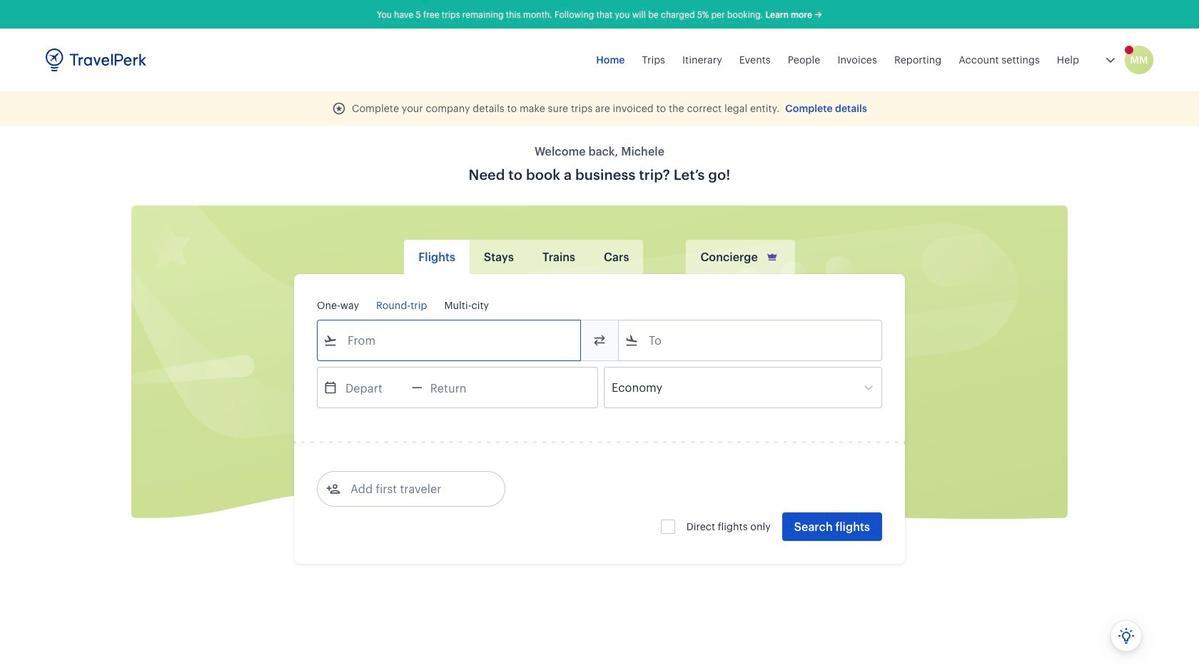 Task type: locate. For each thing, give the bounding box(es) containing it.
Depart text field
[[338, 368, 412, 408]]

Add first traveler search field
[[341, 478, 489, 500]]



Task type: vqa. For each thing, say whether or not it's contained in the screenshot.
Choose Thursday, April 4, 2024 as your check-in date. It's available. icon
no



Task type: describe. For each thing, give the bounding box(es) containing it.
Return text field
[[422, 368, 497, 408]]

From search field
[[338, 329, 562, 352]]

To search field
[[639, 329, 863, 352]]



